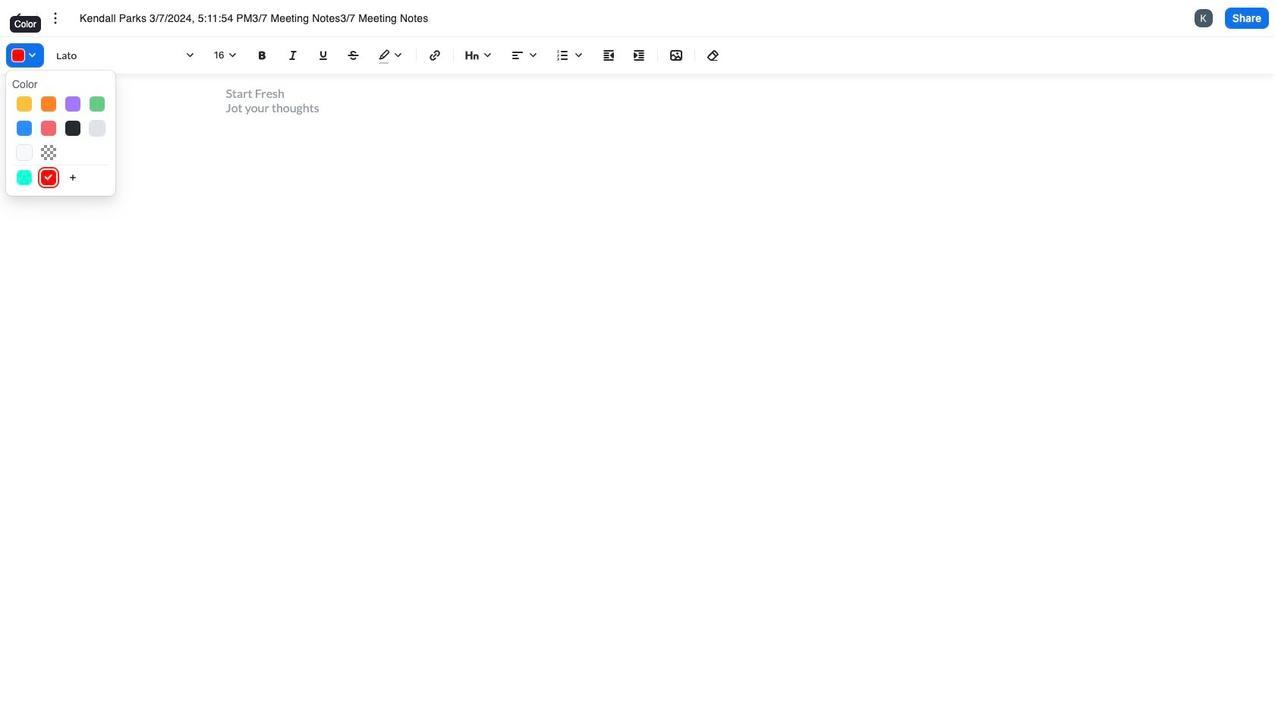 Task type: describe. For each thing, give the bounding box(es) containing it.
purple menu item
[[65, 96, 80, 112]]

bold image
[[253, 46, 272, 65]]

more image
[[46, 9, 65, 27]]

decrease indent image
[[600, 46, 618, 65]]

gray menu item
[[90, 121, 105, 136]]

yellow menu item
[[17, 96, 32, 112]]

kendall parks image
[[1194, 9, 1213, 27]]

#00ffd9ff menu item
[[17, 170, 32, 185]]

white menu item
[[17, 145, 32, 160]]

clear menu item
[[41, 145, 56, 160]]



Task type: vqa. For each thing, say whether or not it's contained in the screenshot.
Clear menu item
yes



Task type: locate. For each thing, give the bounding box(es) containing it.
strikethrough image
[[345, 46, 363, 65]]

underline image
[[314, 46, 332, 65]]

orange menu item
[[41, 96, 56, 112]]

increase indent image
[[630, 46, 648, 65]]

green menu item
[[90, 96, 105, 112]]

blue menu item
[[17, 121, 32, 136]]

menu
[[6, 71, 115, 196]]

clear style image
[[704, 46, 723, 65]]

red menu item
[[41, 121, 56, 136]]

black menu item
[[65, 121, 80, 136]]

italic image
[[284, 46, 302, 65]]

insert image image
[[667, 46, 685, 65]]

tooltip
[[8, 14, 42, 43]]

link image
[[426, 46, 444, 65]]

None text field
[[80, 11, 456, 26]]

all notes image
[[9, 9, 27, 27]]

#ff0000 menu item
[[41, 170, 56, 185]]



